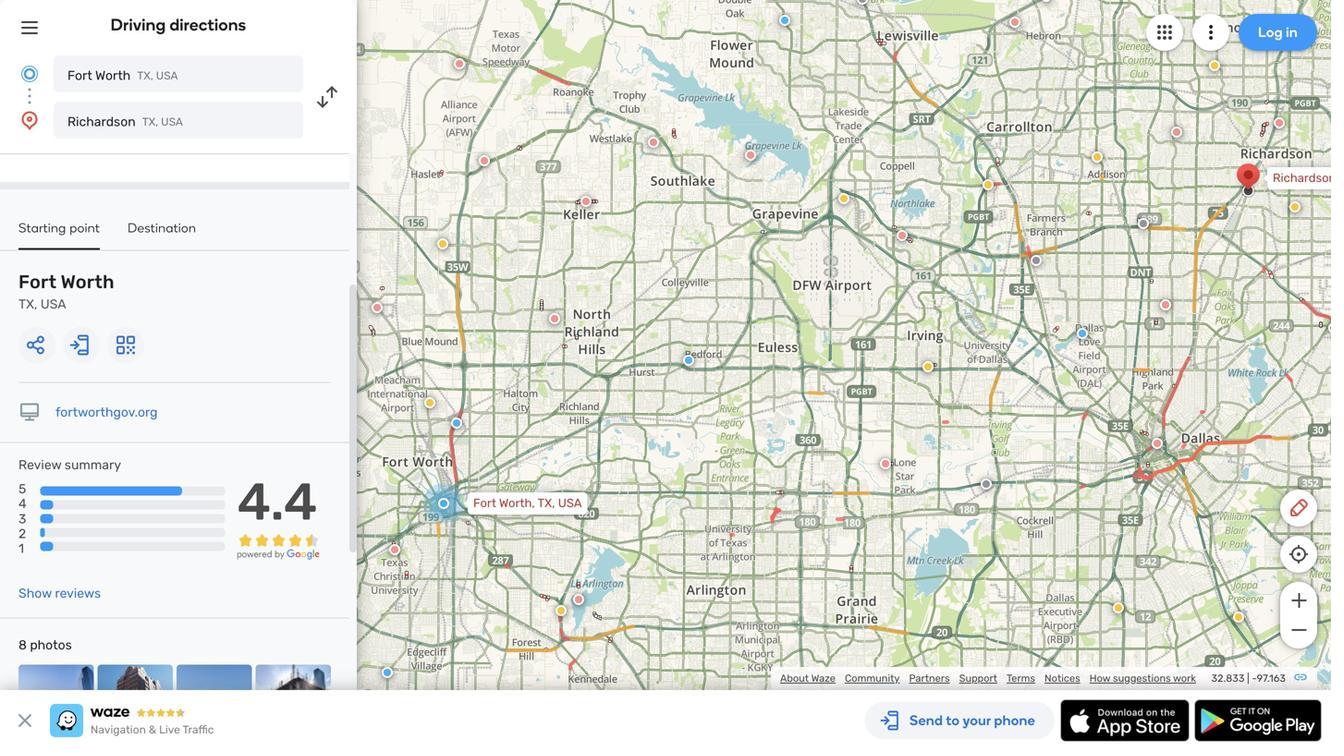 Task type: describe. For each thing, give the bounding box(es) containing it.
community link
[[845, 673, 900, 685]]

2
[[18, 527, 26, 542]]

navigation
[[91, 724, 146, 737]]

terms link
[[1007, 673, 1036, 685]]

zoom in image
[[1288, 590, 1311, 612]]

how
[[1090, 673, 1111, 685]]

1 horizontal spatial hazard image
[[1113, 603, 1124, 614]]

notices link
[[1045, 673, 1081, 685]]

waze
[[812, 673, 836, 685]]

1 horizontal spatial accident image
[[1031, 255, 1042, 266]]

current location image
[[18, 63, 41, 85]]

fortworthgov.org link
[[55, 405, 158, 420]]

reviews
[[55, 586, 101, 602]]

partners
[[909, 673, 950, 685]]

pencil image
[[1288, 498, 1310, 520]]

destination button
[[128, 220, 196, 248]]

live
[[159, 724, 180, 737]]

worth inside fort worth tx, usa
[[61, 271, 114, 293]]

fortworthgov.org
[[55, 405, 158, 420]]

link image
[[1294, 670, 1308, 685]]

0 vertical spatial hazard image
[[839, 193, 850, 204]]

8 photos
[[18, 638, 72, 653]]

fort worth, tx, usa
[[473, 497, 582, 511]]

directions
[[170, 15, 246, 35]]

|
[[1248, 673, 1250, 685]]

show
[[18, 586, 52, 602]]

how suggestions work link
[[1090, 673, 1197, 685]]

terms
[[1007, 673, 1036, 685]]

5
[[18, 482, 26, 497]]

starting
[[18, 220, 66, 236]]

32.833
[[1212, 673, 1245, 685]]

image 1 of fort worth, fort worth image
[[18, 665, 94, 741]]

image 2 of fort worth, fort worth image
[[98, 665, 173, 741]]

richardson for richardson tx, usa
[[68, 114, 136, 129]]

notices
[[1045, 673, 1081, 685]]

1 vertical spatial accident image
[[1138, 218, 1149, 229]]

police image
[[780, 15, 791, 26]]

3
[[18, 512, 26, 527]]

point
[[70, 220, 100, 236]]

photos
[[30, 638, 72, 653]]

97.163
[[1257, 673, 1286, 685]]

traffic
[[183, 724, 214, 737]]

show reviews
[[18, 586, 101, 602]]

support
[[960, 673, 998, 685]]

x image
[[14, 710, 36, 732]]

about waze community partners support terms notices how suggestions work
[[780, 673, 1197, 685]]

work
[[1174, 673, 1197, 685]]

starting point
[[18, 220, 100, 236]]



Task type: vqa. For each thing, say whether or not it's contained in the screenshot.
directions
yes



Task type: locate. For each thing, give the bounding box(es) containing it.
0 vertical spatial richardson
[[68, 114, 136, 129]]

fort right current location icon
[[68, 68, 92, 83]]

2 horizontal spatial fort
[[473, 497, 497, 511]]

starting point button
[[18, 220, 100, 250]]

police image
[[1041, 0, 1052, 2], [1077, 328, 1088, 339], [683, 355, 694, 366], [451, 418, 462, 429], [382, 668, 393, 679]]

usa
[[156, 69, 178, 82], [161, 116, 183, 129], [41, 297, 66, 312], [558, 497, 582, 511]]

zoom out image
[[1288, 620, 1311, 642]]

1 vertical spatial accident image
[[981, 479, 992, 490]]

1 vertical spatial hazard image
[[1113, 603, 1124, 614]]

1 horizontal spatial richardson
[[1273, 171, 1332, 185]]

0 vertical spatial accident image
[[1031, 255, 1042, 266]]

tx,
[[137, 69, 153, 82], [142, 116, 158, 129], [18, 297, 37, 312], [538, 497, 555, 511]]

5 4 3 2 1
[[18, 482, 27, 557]]

worth
[[95, 68, 131, 83], [61, 271, 114, 293]]

fort left worth,
[[473, 497, 497, 511]]

fort
[[68, 68, 92, 83], [18, 271, 57, 293], [473, 497, 497, 511]]

image 3 of fort worth, fort worth image
[[177, 665, 252, 741]]

accident image
[[1031, 255, 1042, 266], [981, 479, 992, 490]]

community
[[845, 673, 900, 685]]

-
[[1252, 673, 1257, 685]]

driving
[[111, 15, 166, 35]]

accident image
[[857, 0, 868, 5], [1138, 218, 1149, 229], [1329, 323, 1332, 334]]

1 vertical spatial richardson
[[1273, 171, 1332, 185]]

1 horizontal spatial fort
[[68, 68, 92, 83]]

0 horizontal spatial fort
[[18, 271, 57, 293]]

road closed image
[[1010, 17, 1021, 28], [454, 58, 465, 69], [1172, 127, 1183, 138], [745, 150, 756, 161], [897, 230, 908, 241], [880, 459, 891, 470]]

review summary
[[18, 458, 121, 473]]

worth up richardson tx, usa
[[95, 68, 131, 83]]

fort worth tx, usa up richardson tx, usa
[[68, 68, 178, 83]]

0 horizontal spatial richardson
[[68, 114, 136, 129]]

computer image
[[18, 402, 41, 424]]

support link
[[960, 673, 998, 685]]

partners link
[[909, 673, 950, 685]]

fort worth tx, usa down starting point button
[[18, 271, 114, 312]]

0 vertical spatial fort worth tx, usa
[[68, 68, 178, 83]]

review
[[18, 458, 61, 473]]

location image
[[18, 109, 41, 131]]

about
[[780, 673, 809, 685]]

2 horizontal spatial accident image
[[1329, 323, 1332, 334]]

1 horizontal spatial accident image
[[1138, 218, 1149, 229]]

fort down starting point button
[[18, 271, 57, 293]]

32.833 | -97.163
[[1212, 673, 1286, 685]]

richardson
[[68, 114, 136, 129], [1273, 171, 1332, 185]]

destination
[[128, 220, 196, 236]]

&
[[149, 724, 156, 737]]

1 vertical spatial worth
[[61, 271, 114, 293]]

worth down point
[[61, 271, 114, 293]]

1 vertical spatial fort
[[18, 271, 57, 293]]

2 vertical spatial accident image
[[1329, 323, 1332, 334]]

about waze link
[[780, 673, 836, 685]]

0 vertical spatial worth
[[95, 68, 131, 83]]

4.4
[[237, 472, 318, 533]]

1 vertical spatial fort worth tx, usa
[[18, 271, 114, 312]]

fort worth tx, usa
[[68, 68, 178, 83], [18, 271, 114, 312]]

hazard image
[[839, 193, 850, 204], [1113, 603, 1124, 614]]

worth,
[[499, 497, 535, 511]]

2 vertical spatial fort
[[473, 497, 497, 511]]

usa inside richardson tx, usa
[[161, 116, 183, 129]]

0 horizontal spatial accident image
[[981, 479, 992, 490]]

hazard image
[[1210, 60, 1221, 71], [1092, 152, 1103, 163], [983, 179, 994, 190], [1290, 202, 1301, 213], [437, 239, 448, 250], [923, 362, 934, 373], [424, 398, 436, 409], [556, 606, 567, 617], [1234, 612, 1245, 623]]

tx, inside richardson tx, usa
[[142, 116, 158, 129]]

road closed image
[[1274, 117, 1285, 129], [648, 137, 659, 148], [479, 155, 490, 166], [581, 196, 592, 207], [1161, 300, 1172, 311], [372, 302, 383, 313], [549, 313, 560, 325], [1152, 438, 1163, 449], [389, 545, 400, 556], [573, 595, 584, 606]]

0 vertical spatial accident image
[[857, 0, 868, 5]]

driving directions
[[111, 15, 246, 35]]

richardson tx, usa
[[68, 114, 183, 129]]

fort inside fort worth tx, usa
[[18, 271, 57, 293]]

0 vertical spatial fort
[[68, 68, 92, 83]]

image 4 of fort worth, fort worth image
[[256, 665, 331, 741]]

4
[[18, 497, 27, 512]]

0 horizontal spatial hazard image
[[839, 193, 850, 204]]

navigation & live traffic
[[91, 724, 214, 737]]

1
[[18, 541, 24, 557]]

8
[[18, 638, 27, 653]]

richardson for richardson
[[1273, 171, 1332, 185]]

0 horizontal spatial accident image
[[857, 0, 868, 5]]

summary
[[65, 458, 121, 473]]

suggestions
[[1113, 673, 1171, 685]]



